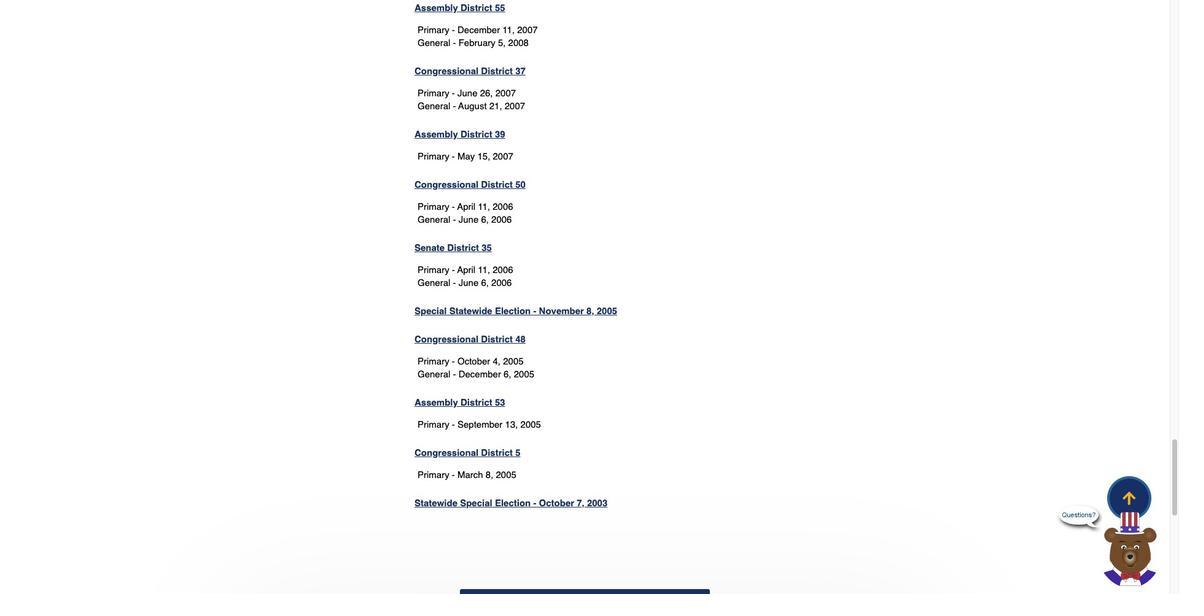 Task type: locate. For each thing, give the bounding box(es) containing it.
primary down assembly district 55 link
[[418, 24, 449, 35]]

special down march
[[460, 498, 492, 508]]

2 primary from the top
[[418, 88, 449, 98]]

assembly up primary - september 13, 2005
[[415, 397, 458, 408]]

statewide
[[449, 306, 492, 316], [415, 498, 458, 508]]

1 vertical spatial april
[[457, 265, 475, 275]]

general down senate
[[418, 277, 450, 288]]

0 vertical spatial 8,
[[587, 306, 594, 316]]

general inside primary - june 26, 2007 general - august 21, 2007
[[418, 101, 450, 111]]

general up assembly district 39 link
[[418, 101, 450, 111]]

april down congressional district 50 link
[[457, 201, 475, 212]]

election
[[495, 306, 531, 316], [495, 498, 531, 508]]

primary down the congressional district 37
[[418, 88, 449, 98]]

special
[[415, 306, 447, 316], [460, 498, 492, 508]]

2005 for primary - september 13, 2005
[[521, 419, 541, 430]]

1 horizontal spatial 8,
[[587, 306, 594, 316]]

8, right november
[[587, 306, 594, 316]]

october down congressional district 48
[[458, 356, 490, 367]]

6, up 53
[[504, 369, 511, 379]]

general up senate
[[418, 214, 450, 225]]

- left february
[[453, 37, 456, 48]]

congressional for congressional district 48
[[415, 334, 479, 344]]

1 vertical spatial primary - april 11, 2006 general - june 6, 2006
[[418, 265, 513, 288]]

statewide special election - october 7, 2003
[[415, 498, 608, 508]]

4 general from the top
[[418, 277, 450, 288]]

4 primary from the top
[[418, 201, 449, 212]]

3 general from the top
[[418, 214, 450, 225]]

primary left march
[[418, 470, 449, 480]]

general
[[418, 37, 450, 48], [418, 101, 450, 111], [418, 214, 450, 225], [418, 277, 450, 288], [418, 369, 450, 379]]

3 primary from the top
[[418, 151, 449, 161]]

assembly for assembly district 53
[[415, 397, 458, 408]]

5 primary from the top
[[418, 265, 449, 275]]

0 horizontal spatial special
[[415, 306, 447, 316]]

8, right march
[[486, 470, 493, 480]]

6, up 35
[[481, 214, 489, 225]]

3 congressional from the top
[[415, 334, 479, 344]]

district for 48
[[481, 334, 513, 344]]

0 vertical spatial election
[[495, 306, 531, 316]]

congressional down primary - may 15, 2007
[[415, 179, 479, 190]]

primary down senate
[[418, 265, 449, 275]]

december up february
[[458, 24, 500, 35]]

november
[[539, 306, 584, 316]]

-
[[452, 24, 455, 35], [453, 37, 456, 48], [452, 88, 455, 98], [453, 101, 456, 111], [452, 151, 455, 161], [452, 201, 455, 212], [453, 214, 456, 225], [452, 265, 455, 275], [453, 277, 456, 288], [533, 306, 536, 316], [452, 356, 455, 367], [453, 369, 456, 379], [452, 419, 455, 430], [452, 470, 455, 480], [533, 498, 536, 508]]

district left 5
[[481, 448, 513, 458]]

2007 right the 15,
[[493, 151, 513, 161]]

december down 4,
[[459, 369, 501, 379]]

1 vertical spatial june
[[459, 214, 479, 225]]

- down 'assembly district 53' link
[[452, 419, 455, 430]]

1 vertical spatial december
[[459, 369, 501, 379]]

december inside primary - october 4, 2005 general - december 6, 2005
[[459, 369, 501, 379]]

primary down 'congressional district 48' link
[[418, 356, 449, 367]]

- down congressional district 50 link
[[452, 201, 455, 212]]

primary down 'assembly district 53' link
[[418, 419, 449, 430]]

2005 down "48"
[[514, 369, 534, 379]]

1 primary from the top
[[418, 24, 449, 35]]

- left march
[[452, 470, 455, 480]]

primary - september 13, 2005
[[418, 419, 541, 430]]

primary up senate
[[418, 201, 449, 212]]

3 assembly from the top
[[415, 397, 458, 408]]

26,
[[480, 88, 493, 98]]

0 vertical spatial 11,
[[503, 24, 515, 35]]

11, up 5,
[[503, 24, 515, 35]]

april down senate district 35 link
[[457, 265, 475, 275]]

election down 5
[[495, 498, 531, 508]]

2005 right november
[[597, 306, 617, 316]]

june down senate district 35 link
[[459, 277, 479, 288]]

1 vertical spatial special
[[460, 498, 492, 508]]

1 general from the top
[[418, 37, 450, 48]]

assembly
[[415, 2, 458, 13], [415, 129, 458, 139], [415, 397, 458, 408]]

0 vertical spatial october
[[458, 356, 490, 367]]

2 general from the top
[[418, 101, 450, 111]]

5
[[515, 448, 521, 458]]

district left 55
[[461, 2, 492, 13]]

congressional up primary - october 4, 2005 general - december 6, 2005
[[415, 334, 479, 344]]

election for special
[[495, 498, 531, 508]]

0 vertical spatial special
[[415, 306, 447, 316]]

general inside 'primary - december 11, 2007 general - february 5, 2008'
[[418, 37, 450, 48]]

2 election from the top
[[495, 498, 531, 508]]

primary
[[418, 24, 449, 35], [418, 88, 449, 98], [418, 151, 449, 161], [418, 201, 449, 212], [418, 265, 449, 275], [418, 356, 449, 367], [418, 419, 449, 430], [418, 470, 449, 480]]

2006 up 35
[[491, 214, 512, 225]]

0 vertical spatial december
[[458, 24, 500, 35]]

assembly district 55
[[415, 2, 505, 13]]

december inside 'primary - december 11, 2007 general - february 5, 2008'
[[458, 24, 500, 35]]

2007 for primary - december 11, 2007 general - february 5, 2008
[[517, 24, 538, 35]]

primary - april 11, 2006 general - june 6, 2006 down congressional district 50 link
[[418, 201, 513, 225]]

2005 for primary - march 8, 2005
[[496, 470, 516, 480]]

1 april from the top
[[457, 201, 475, 212]]

statewide down primary - march 8, 2005
[[415, 498, 458, 508]]

0 vertical spatial 6,
[[481, 214, 489, 225]]

june up august
[[458, 88, 478, 98]]

2 vertical spatial 6,
[[504, 369, 511, 379]]

8 primary from the top
[[418, 470, 449, 480]]

general up 'assembly district 53' link
[[418, 369, 450, 379]]

april
[[457, 201, 475, 212], [457, 265, 475, 275]]

december
[[458, 24, 500, 35], [459, 369, 501, 379]]

4 congressional from the top
[[415, 448, 479, 458]]

2 congressional from the top
[[415, 179, 479, 190]]

assembly up 'primary - december 11, 2007 general - february 5, 2008'
[[415, 2, 458, 13]]

assembly district 53 link
[[415, 397, 505, 408]]

primary - april 11, 2006 general - june 6, 2006 down senate district 35 link
[[418, 265, 513, 288]]

1 vertical spatial election
[[495, 498, 531, 508]]

district
[[461, 2, 492, 13], [481, 66, 513, 76], [461, 129, 492, 139], [481, 179, 513, 190], [447, 242, 479, 253], [481, 334, 513, 344], [461, 397, 492, 408], [481, 448, 513, 458]]

0 vertical spatial june
[[458, 88, 478, 98]]

senate district 35 link
[[415, 242, 492, 253]]

senate district 35
[[415, 242, 492, 253]]

june up senate district 35
[[459, 214, 479, 225]]

6 primary from the top
[[418, 356, 449, 367]]

0 horizontal spatial october
[[458, 356, 490, 367]]

congressional up primary - june 26, 2007 general - august 21, 2007
[[415, 66, 479, 76]]

1 assembly from the top
[[415, 2, 458, 13]]

1 election from the top
[[495, 306, 531, 316]]

primary left may
[[418, 151, 449, 161]]

june
[[458, 88, 478, 98], [459, 214, 479, 225], [459, 277, 479, 288]]

primary - april 11, 2006 general - june 6, 2006
[[418, 201, 513, 225], [418, 265, 513, 288]]

1 congressional from the top
[[415, 66, 479, 76]]

2 vertical spatial assembly
[[415, 397, 458, 408]]

congressional
[[415, 66, 479, 76], [415, 179, 479, 190], [415, 334, 479, 344], [415, 448, 479, 458]]

2 assembly from the top
[[415, 129, 458, 139]]

11, down congressional district 50
[[478, 201, 490, 212]]

district left 50
[[481, 179, 513, 190]]

primary inside primary - october 4, 2005 general - december 6, 2005
[[418, 356, 449, 367]]

special up 'congressional district 48' link
[[415, 306, 447, 316]]

2007 for primary - june 26, 2007 general - august 21, 2007
[[495, 88, 516, 98]]

2005
[[597, 306, 617, 316], [503, 356, 524, 367], [514, 369, 534, 379], [521, 419, 541, 430], [496, 470, 516, 480]]

6,
[[481, 214, 489, 225], [481, 277, 489, 288], [504, 369, 511, 379]]

statewide special election - october 7, 2003 link
[[415, 498, 608, 508]]

may
[[458, 151, 475, 161]]

11, down 35
[[478, 265, 490, 275]]

2005 right 13,
[[521, 419, 541, 430]]

39
[[495, 129, 505, 139]]

0 vertical spatial april
[[457, 201, 475, 212]]

6, down 35
[[481, 277, 489, 288]]

primary - december 11, 2007 general - february 5, 2008
[[418, 24, 538, 48]]

assembly up primary - may 15, 2007
[[415, 129, 458, 139]]

- left november
[[533, 306, 536, 316]]

congressional district 50 link
[[415, 179, 526, 190]]

district left 35
[[447, 242, 479, 253]]

general left february
[[418, 37, 450, 48]]

2005 right 4,
[[503, 356, 524, 367]]

0 horizontal spatial 8,
[[486, 470, 493, 480]]

october
[[458, 356, 490, 367], [539, 498, 574, 508]]

2007 up 2008
[[517, 24, 538, 35]]

district up primary - september 13, 2005
[[461, 397, 492, 408]]

district up the 15,
[[461, 129, 492, 139]]

2007 inside 'primary - december 11, 2007 general - february 5, 2008'
[[517, 24, 538, 35]]

statewide up 'congressional district 48' link
[[449, 306, 492, 316]]

0 vertical spatial assembly
[[415, 2, 458, 13]]

election up "48"
[[495, 306, 531, 316]]

- down congressional district 48
[[452, 356, 455, 367]]

1 vertical spatial 8,
[[486, 470, 493, 480]]

2007 up 21,
[[495, 88, 516, 98]]

0 vertical spatial primary - april 11, 2006 general - june 6, 2006
[[418, 201, 513, 225]]

2007
[[517, 24, 538, 35], [495, 88, 516, 98], [505, 101, 525, 111], [493, 151, 513, 161]]

7,
[[577, 498, 584, 508]]

11,
[[503, 24, 515, 35], [478, 201, 490, 212], [478, 265, 490, 275]]

2006
[[493, 201, 513, 212], [491, 214, 512, 225], [493, 265, 513, 275], [491, 277, 512, 288]]

1 vertical spatial 11,
[[478, 201, 490, 212]]

congressional district 5
[[415, 448, 521, 458]]

2005 down 5
[[496, 470, 516, 480]]

- up 'assembly district 53' link
[[453, 369, 456, 379]]

primary - june 26, 2007 general - august 21, 2007
[[418, 88, 525, 111]]

21,
[[489, 101, 502, 111]]

5 general from the top
[[418, 369, 450, 379]]

4,
[[493, 356, 501, 367]]

district up 4,
[[481, 334, 513, 344]]

february
[[459, 37, 495, 48]]

1 horizontal spatial october
[[539, 498, 574, 508]]

8,
[[587, 306, 594, 316], [486, 470, 493, 480]]

october left 7,
[[539, 498, 574, 508]]

- down assembly district 55 link
[[452, 24, 455, 35]]

congressional up primary - march 8, 2005
[[415, 448, 479, 458]]

district left 37 at left
[[481, 66, 513, 76]]

1 vertical spatial assembly
[[415, 129, 458, 139]]

district for 55
[[461, 2, 492, 13]]

special statewide election - november 8, 2005
[[415, 306, 617, 316]]



Task type: describe. For each thing, give the bounding box(es) containing it.
- up senate district 35 link
[[453, 214, 456, 225]]

district for 50
[[481, 179, 513, 190]]

2006 up special statewide election - november 8, 2005 link
[[493, 265, 513, 275]]

- left august
[[453, 101, 456, 111]]

2008
[[508, 37, 529, 48]]

1 vertical spatial october
[[539, 498, 574, 508]]

congressional district 48
[[415, 334, 526, 344]]

- left 7,
[[533, 498, 536, 508]]

primary - october 4, 2005 general - december 6, 2005
[[418, 356, 534, 379]]

district for 37
[[481, 66, 513, 76]]

13,
[[505, 419, 518, 430]]

2007 right 21,
[[505, 101, 525, 111]]

1 vertical spatial statewide
[[415, 498, 458, 508]]

congressional district 37
[[415, 66, 526, 76]]

2006 down congressional district 50
[[493, 201, 513, 212]]

senate
[[415, 242, 445, 253]]

- down the congressional district 37
[[452, 88, 455, 98]]

- left may
[[452, 151, 455, 161]]

click me to chat with sam image
[[1096, 512, 1164, 586]]

15,
[[477, 151, 490, 161]]

assembly district 39
[[415, 129, 505, 139]]

7 primary from the top
[[418, 419, 449, 430]]

primary inside 'primary - december 11, 2007 general - february 5, 2008'
[[418, 24, 449, 35]]

2005 for primary - october 4, 2005 general - december 6, 2005
[[503, 356, 524, 367]]

2 vertical spatial june
[[459, 277, 479, 288]]

6, inside primary - october 4, 2005 general - december 6, 2005
[[504, 369, 511, 379]]

congressional for congressional district 50
[[415, 179, 479, 190]]

1 primary - april 11, 2006 general - june 6, 2006 from the top
[[418, 201, 513, 225]]

50
[[515, 179, 526, 190]]

election for statewide
[[495, 306, 531, 316]]

2 vertical spatial 11,
[[478, 265, 490, 275]]

2 primary - april 11, 2006 general - june 6, 2006 from the top
[[418, 265, 513, 288]]

- down senate district 35
[[453, 277, 456, 288]]

assembly for assembly district 39
[[415, 129, 458, 139]]

congressional district 5 link
[[415, 448, 521, 458]]

march
[[458, 470, 483, 480]]

2 april from the top
[[457, 265, 475, 275]]

1 horizontal spatial special
[[460, 498, 492, 508]]

special statewide election - november 8, 2005 link
[[415, 306, 617, 316]]

5,
[[498, 37, 506, 48]]

primary inside primary - june 26, 2007 general - august 21, 2007
[[418, 88, 449, 98]]

- down senate district 35 link
[[452, 265, 455, 275]]

district for 35
[[447, 242, 479, 253]]

assembly district 55 link
[[415, 2, 505, 13]]

assembly district 53
[[415, 397, 505, 408]]

53
[[495, 397, 505, 408]]

primary - may 15, 2007
[[418, 151, 513, 161]]

37
[[515, 66, 526, 76]]

congressional district 50
[[415, 179, 526, 190]]

congressional district 48 link
[[415, 334, 526, 344]]

2003
[[587, 498, 608, 508]]

55
[[495, 2, 505, 13]]

congressional for congressional district 37
[[415, 66, 479, 76]]

assembly district 39 link
[[415, 129, 505, 139]]

0 vertical spatial statewide
[[449, 306, 492, 316]]

primary - march 8, 2005
[[418, 470, 516, 480]]

2007 for primary - may 15, 2007
[[493, 151, 513, 161]]

district for 39
[[461, 129, 492, 139]]

2006 up special statewide election - november 8, 2005
[[491, 277, 512, 288]]

assembly for assembly district 55
[[415, 2, 458, 13]]

general inside primary - october 4, 2005 general - december 6, 2005
[[418, 369, 450, 379]]

august
[[458, 101, 487, 111]]

september
[[458, 419, 503, 430]]

congressional for congressional district 5
[[415, 448, 479, 458]]

congressional district 37 link
[[415, 66, 526, 76]]

district for 5
[[481, 448, 513, 458]]

48
[[515, 334, 526, 344]]

june inside primary - june 26, 2007 general - august 21, 2007
[[458, 88, 478, 98]]

questions? ask me. image
[[1059, 499, 1099, 539]]

1 vertical spatial 6,
[[481, 277, 489, 288]]

35
[[482, 242, 492, 253]]

district for 53
[[461, 397, 492, 408]]

11, inside 'primary - december 11, 2007 general - february 5, 2008'
[[503, 24, 515, 35]]

october inside primary - october 4, 2005 general - december 6, 2005
[[458, 356, 490, 367]]



Task type: vqa. For each thing, say whether or not it's contained in the screenshot.


